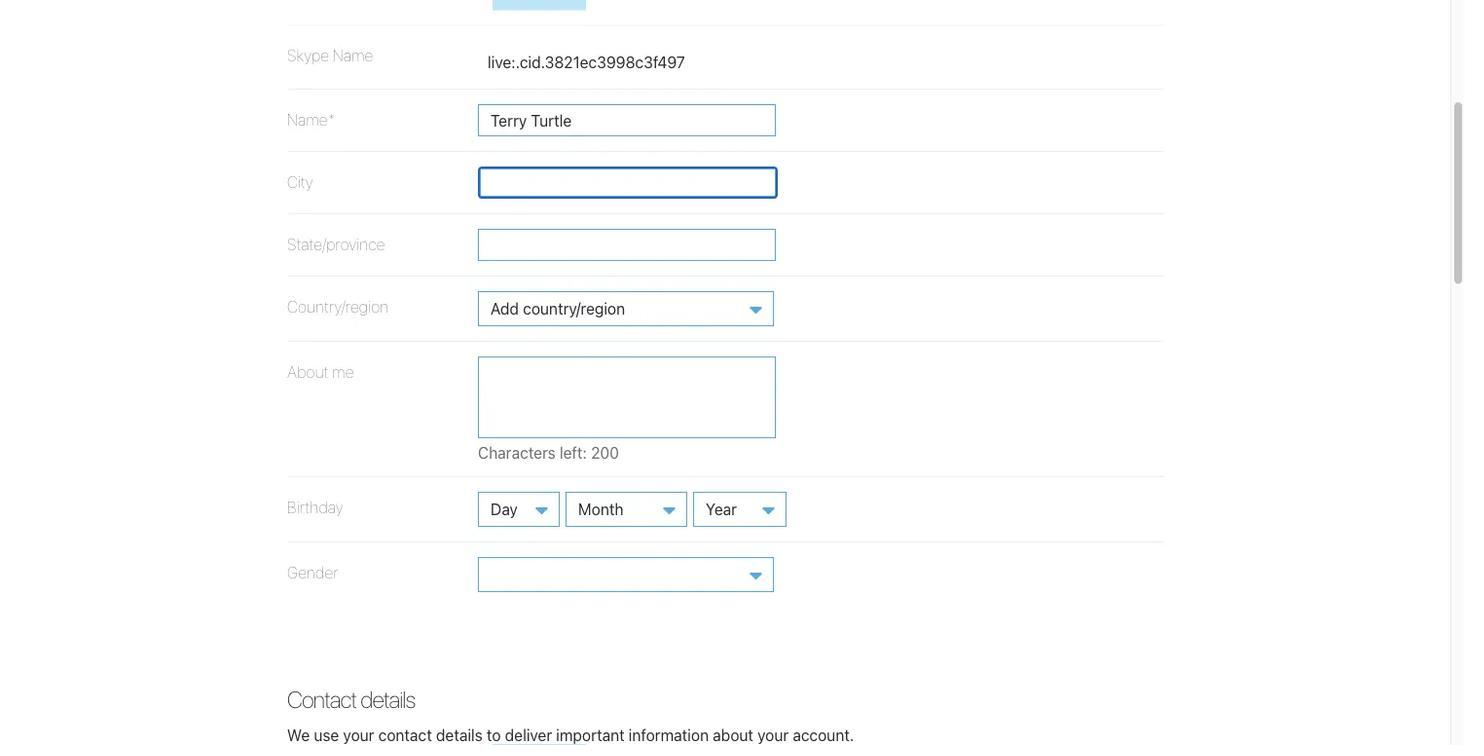 Task type: vqa. For each thing, say whether or not it's contained in the screenshot.
the local
no



Task type: locate. For each thing, give the bounding box(es) containing it.
me
[[332, 362, 354, 381]]

1 horizontal spatial your
[[758, 726, 789, 744]]

2 your from the left
[[758, 726, 789, 744]]

birthday
[[287, 498, 343, 516]]

your
[[343, 726, 374, 744], [758, 726, 789, 744]]

State/province text field
[[478, 229, 776, 261]]

status
[[478, 443, 710, 462]]

details
[[361, 686, 415, 713], [436, 726, 483, 744]]

skype name
[[287, 46, 373, 65]]

0 horizontal spatial your
[[343, 726, 374, 744]]

country/region
[[523, 299, 625, 317]]

contact details
[[287, 686, 415, 713]]

Name* text field
[[478, 104, 776, 136]]

skype
[[287, 46, 329, 65]]

details left to
[[436, 726, 483, 744]]

contact
[[379, 726, 432, 744]]

to
[[487, 726, 501, 744]]

details up contact
[[361, 686, 415, 713]]

month
[[579, 500, 624, 518]]

name*
[[287, 110, 335, 128]]

characters
[[478, 443, 556, 461]]

0 horizontal spatial details
[[361, 686, 415, 713]]

0 vertical spatial details
[[361, 686, 415, 713]]

day
[[491, 500, 518, 518]]

we use your contact details to deliver important information about your account.
[[287, 726, 854, 744]]

your right about
[[758, 726, 789, 744]]

200
[[591, 443, 619, 461]]

we
[[287, 726, 310, 744]]

add
[[491, 299, 519, 317]]

your right use
[[343, 726, 374, 744]]

1 horizontal spatial details
[[436, 726, 483, 744]]



Task type: describe. For each thing, give the bounding box(es) containing it.
characters left: 200
[[478, 443, 619, 461]]

year
[[706, 500, 737, 518]]

information
[[629, 726, 709, 744]]

country/region
[[287, 297, 389, 315]]

status containing characters left:
[[478, 443, 710, 462]]

use
[[314, 726, 339, 744]]

about
[[287, 362, 329, 381]]

city
[[287, 172, 313, 191]]

account.
[[793, 726, 854, 744]]

1 your from the left
[[343, 726, 374, 744]]

live:.cid.3821ec3998c3f497
[[488, 53, 685, 72]]

add country/region
[[491, 299, 625, 317]]

left:
[[560, 443, 587, 461]]

gender
[[287, 563, 339, 581]]

important
[[556, 726, 625, 744]]

About me text field
[[478, 356, 776, 438]]

name
[[333, 46, 373, 65]]

deliver
[[505, 726, 552, 744]]

City text field
[[478, 166, 778, 198]]

state/province
[[287, 235, 385, 253]]

about
[[713, 726, 754, 744]]

1 vertical spatial details
[[436, 726, 483, 744]]

about me
[[287, 362, 354, 381]]

contact
[[287, 686, 357, 713]]



